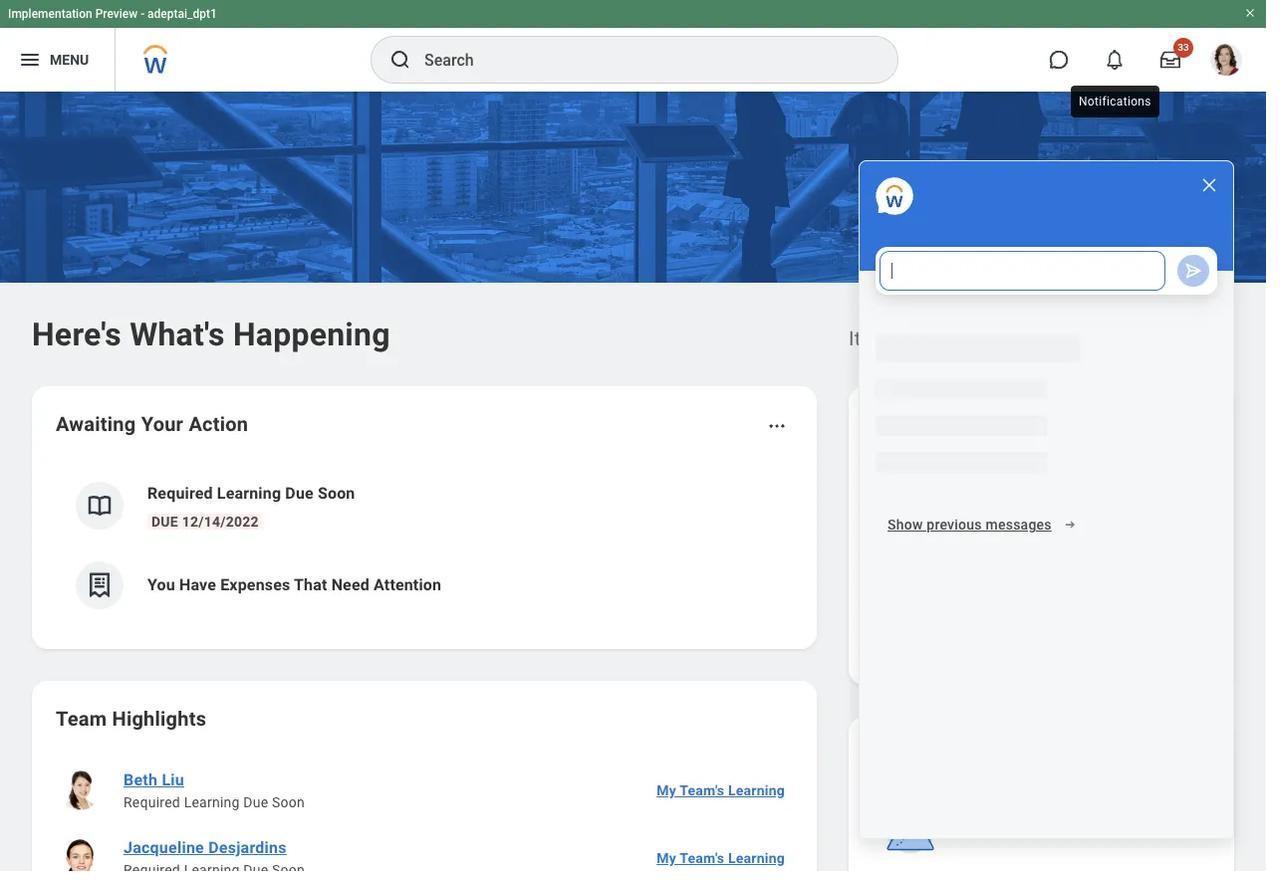 Task type: locate. For each thing, give the bounding box(es) containing it.
required up due 12/14/2022
[[147, 484, 213, 503]]

learning inside awaiting your action list
[[217, 484, 281, 503]]

1 vertical spatial soon
[[272, 795, 305, 811]]

2 vertical spatial due
[[243, 795, 268, 811]]

my team's learning button
[[649, 771, 793, 811], [649, 839, 793, 872]]

my team's learning for jacqueline desjardins
[[657, 851, 785, 867]]

0 vertical spatial my
[[657, 783, 676, 799]]

due inside beth liu required learning due soon
[[243, 795, 268, 811]]

1 vertical spatial my
[[657, 851, 676, 867]]

previous
[[927, 517, 982, 533]]

2 team's from the top
[[680, 851, 724, 867]]

1 vertical spatial team's
[[680, 851, 724, 867]]

team highlights
[[56, 707, 206, 731]]

2 my from the top
[[657, 851, 676, 867]]

required learning due soon
[[147, 484, 355, 503]]

important
[[873, 412, 963, 436]]

2 my team's learning from the top
[[657, 851, 785, 867]]

0 vertical spatial my team's learning
[[657, 783, 785, 799]]

required inside beth liu required learning due soon
[[124, 795, 180, 811]]

due up 'desjardins'
[[243, 795, 268, 811]]

menu banner
[[0, 0, 1266, 92]]

0 vertical spatial soon
[[318, 484, 355, 503]]

due
[[285, 484, 314, 503], [151, 514, 178, 530], [243, 795, 268, 811]]

None text field
[[880, 251, 1166, 291]]

tuesday,
[[879, 327, 958, 351]]

attention
[[374, 576, 441, 595]]

my team's learning
[[657, 783, 785, 799], [657, 851, 785, 867]]

notifications tooltip
[[1067, 82, 1163, 122]]

24,
[[1041, 327, 1068, 351]]

1 vertical spatial required
[[124, 795, 180, 811]]

due left 12/14/2022
[[151, 514, 178, 530]]

team highlights list
[[56, 757, 793, 872]]

due up you have expenses that need attention
[[285, 484, 314, 503]]

awaiting your action list
[[56, 466, 793, 626]]

1 my team's learning from the top
[[657, 783, 785, 799]]

0 horizontal spatial due
[[151, 514, 178, 530]]

october
[[963, 327, 1035, 351]]

hub
[[1016, 820, 1049, 841]]

inbox large image
[[1161, 50, 1180, 70]]

dates
[[969, 412, 1021, 436]]

1 horizontal spatial due
[[243, 795, 268, 811]]

1 vertical spatial my team's learning button
[[649, 839, 793, 872]]

soon
[[318, 484, 355, 503], [272, 795, 305, 811]]

awaiting
[[56, 412, 136, 436]]

action
[[189, 412, 248, 436]]

0 vertical spatial my team's learning button
[[649, 771, 793, 811]]

my for beth liu
[[657, 783, 676, 799]]

important dates
[[873, 412, 1021, 436]]

soon up 'desjardins'
[[272, 795, 305, 811]]

happening
[[233, 316, 390, 354]]

jacqueline desjardins button
[[116, 837, 295, 861]]

need
[[331, 576, 369, 595]]

0 vertical spatial due
[[285, 484, 314, 503]]

team's
[[680, 783, 724, 799], [680, 851, 724, 867]]

1 my from the top
[[657, 783, 676, 799]]

search image
[[389, 48, 412, 72]]

2 my team's learning button from the top
[[649, 839, 793, 872]]

-
[[141, 7, 145, 21]]

0 vertical spatial team's
[[680, 783, 724, 799]]

profile logan mcneil image
[[1210, 44, 1242, 80]]

required down beth liu 'button'
[[124, 795, 180, 811]]

learning
[[217, 484, 281, 503], [728, 783, 785, 799], [184, 795, 240, 811], [728, 851, 785, 867]]

awaiting your action
[[56, 412, 248, 436]]

my for jacqueline desjardins
[[657, 851, 676, 867]]

arrow right small image
[[1060, 515, 1080, 535]]

implementation preview -   adeptai_dpt1
[[8, 7, 217, 21]]

1 team's from the top
[[680, 783, 724, 799]]

send image
[[1183, 261, 1203, 281]]

required
[[147, 484, 213, 503], [124, 795, 180, 811]]

highlights
[[112, 707, 206, 731]]

2023
[[1073, 327, 1118, 351]]

33
[[1178, 42, 1189, 53]]

team's for beth liu
[[680, 783, 724, 799]]

1 vertical spatial my team's learning
[[657, 851, 785, 867]]

soon up need
[[318, 484, 355, 503]]

1 horizontal spatial soon
[[318, 484, 355, 503]]

have
[[179, 576, 216, 595]]

0 vertical spatial required
[[147, 484, 213, 503]]

soon inside beth liu required learning due soon
[[272, 795, 305, 811]]

my
[[657, 783, 676, 799], [657, 851, 676, 867]]

team's for jacqueline desjardins
[[680, 851, 724, 867]]

beth
[[124, 771, 158, 790]]

1 my team's learning button from the top
[[649, 771, 793, 811]]

menu button
[[0, 28, 115, 92]]

12/14/2022
[[182, 514, 259, 530]]

0 horizontal spatial soon
[[272, 795, 305, 811]]



Task type: vqa. For each thing, say whether or not it's contained in the screenshot.
'Required' to the bottom
yes



Task type: describe. For each thing, give the bounding box(es) containing it.
here's what's happening
[[32, 316, 390, 354]]

book open image
[[85, 491, 115, 521]]

important dates element
[[873, 462, 1210, 618]]

x image
[[1199, 175, 1219, 195]]

my team's learning for beth liu
[[657, 783, 785, 799]]

jacqueline desjardins
[[124, 839, 287, 858]]

that
[[294, 576, 327, 595]]

notifications
[[1079, 95, 1151, 109]]

menu
[[50, 51, 89, 67]]

justify image
[[18, 48, 42, 72]]

soon inside awaiting your action list
[[318, 484, 355, 503]]

here's
[[32, 316, 122, 354]]

required inside awaiting your action list
[[147, 484, 213, 503]]

notifications large image
[[1105, 50, 1125, 70]]

desjardins
[[208, 839, 287, 858]]

33 button
[[1149, 38, 1193, 82]]

liu
[[162, 771, 184, 790]]

career
[[958, 820, 1012, 841]]

expenses
[[220, 576, 290, 595]]

1 vertical spatial due
[[151, 514, 178, 530]]

adeptai_dpt1
[[148, 7, 217, 21]]

learning inside beth liu required learning due soon
[[184, 795, 240, 811]]

you
[[147, 576, 175, 595]]

jacqueline
[[124, 839, 204, 858]]

2 horizontal spatial due
[[285, 484, 314, 503]]

team
[[56, 707, 107, 731]]

you have expenses that need attention
[[147, 576, 441, 595]]

your
[[141, 412, 183, 436]]

here's what's happening main content
[[0, 92, 1266, 872]]

you have expenses that need attention button
[[56, 546, 793, 626]]

career hub button
[[875, 795, 1212, 867]]

show previous messages
[[888, 517, 1052, 533]]

messages
[[986, 517, 1052, 533]]

my team's learning button for beth liu
[[649, 771, 793, 811]]

related actions image
[[767, 416, 787, 436]]

close environment banner image
[[1244, 7, 1256, 19]]

Search Workday  search field
[[424, 38, 857, 82]]

preview
[[95, 7, 138, 21]]

show previous messages button
[[876, 505, 1088, 545]]

what's
[[130, 316, 225, 354]]

career hub
[[958, 820, 1049, 841]]

show
[[888, 517, 923, 533]]

it's tuesday, october 24, 2023
[[849, 327, 1118, 351]]

dashboard expenses image
[[85, 571, 115, 601]]

due 12/14/2022
[[151, 514, 259, 530]]

beth liu required learning due soon
[[124, 771, 305, 811]]

it's
[[849, 327, 875, 351]]

implementation
[[8, 7, 92, 21]]

my team's learning button for jacqueline desjardins
[[649, 839, 793, 872]]

beth liu button
[[116, 769, 192, 793]]



